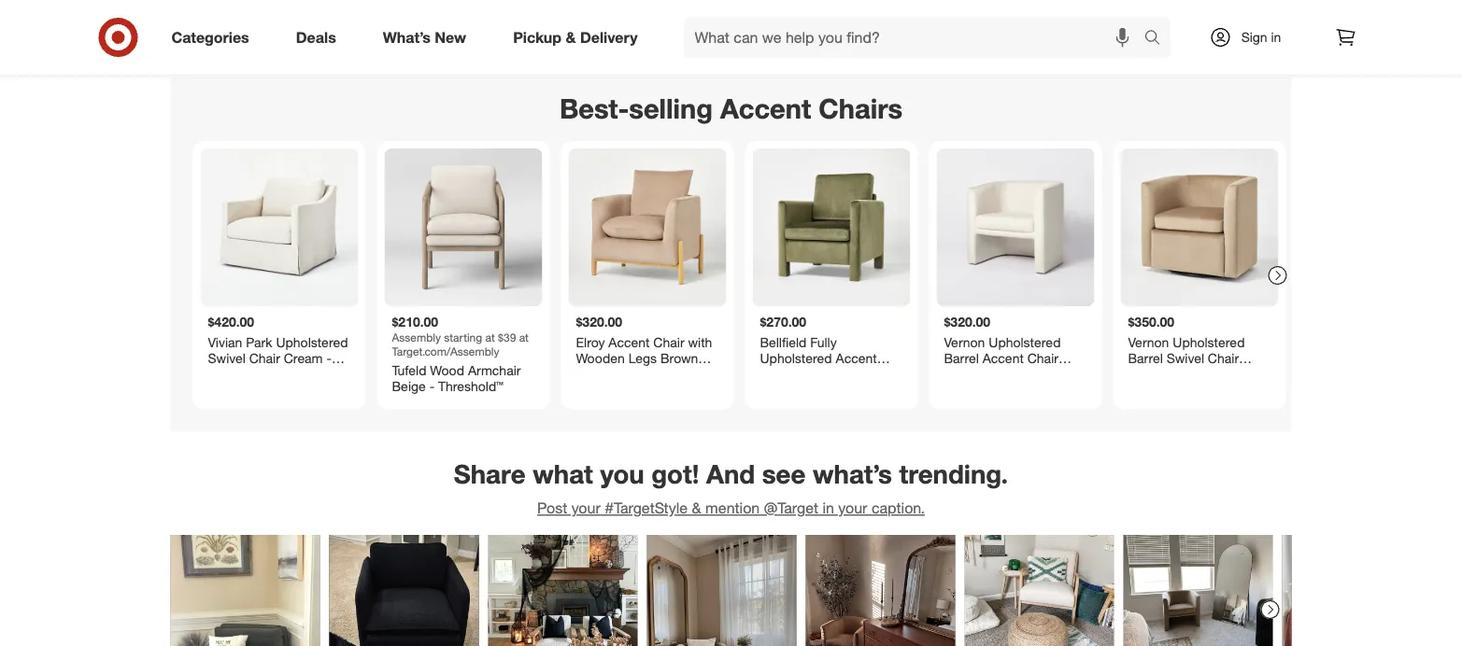 Task type: describe. For each thing, give the bounding box(es) containing it.
2 $320.00 link from the left
[[937, 149, 1095, 402]]

chairs for armless chairs
[[642, 37, 680, 53]]

target.com/assembly
[[392, 344, 499, 358]]

sign
[[1241, 29, 1268, 45]]

What can we help you find? suggestions appear below search field
[[684, 17, 1149, 58]]

selling
[[629, 92, 713, 125]]

what's
[[813, 459, 892, 490]]

user image by @inloveonorchard image
[[647, 535, 797, 647]]

armless chairs link
[[540, 0, 731, 55]]

$350.00 link
[[1121, 149, 1279, 402]]

what's
[[383, 28, 431, 46]]

best-selling accent chairs
[[560, 92, 903, 125]]

in inside sign in link
[[1271, 29, 1281, 45]]

armless chairs
[[591, 37, 680, 53]]

& inside the "share what you got! and see what's trending. post your #targetstyle & mention @target in your caption."
[[692, 499, 701, 518]]

user image by @alyssajaclynhome image
[[806, 535, 955, 647]]

what
[[533, 459, 593, 490]]

$270.00 link
[[753, 149, 911, 402]]

user image by @lifewrenarae image
[[1124, 535, 1273, 647]]

elroy accent chair with wooden legs brown velvet - threshold™ designed with studio mcgee image
[[569, 149, 726, 306]]

mention
[[706, 499, 760, 518]]

2 your from the left
[[838, 499, 868, 518]]

trending.
[[899, 459, 1008, 490]]

arm chairs link
[[349, 0, 540, 55]]

swivel
[[787, 37, 825, 53]]

1 at from the left
[[485, 330, 495, 344]]

tufeld
[[392, 362, 427, 378]]

tufeld wood armchair beige - threshold™ image
[[385, 149, 542, 306]]

sign in link
[[1194, 17, 1310, 58]]

pickup
[[513, 28, 562, 46]]

post
[[537, 499, 567, 518]]

best-
[[560, 92, 629, 125]]

-
[[429, 378, 435, 395]]

$350.00
[[1128, 314, 1175, 330]]

$420.00 link
[[200, 149, 358, 402]]

starting
[[444, 330, 482, 344]]

beige
[[392, 378, 426, 395]]

assembly
[[392, 330, 441, 344]]

1 $320.00 link from the left
[[569, 149, 726, 402]]

chairs inside carousel region
[[819, 92, 903, 125]]

got!
[[652, 459, 699, 490]]

bellfield fully upholstered accent chair olive green velvet (fa) - threshold™ designed with studio mcgee image
[[753, 149, 911, 306]]

armless
[[591, 37, 639, 53]]

search button
[[1136, 17, 1181, 62]]

sign in
[[1241, 29, 1281, 45]]

carousel region
[[171, 77, 1292, 447]]

$210.00 assembly starting at $39 at target.com/assembly tufeld wood armchair beige - threshold™
[[392, 314, 529, 395]]

chairs for swivel chairs
[[828, 37, 866, 53]]

$320.00 for elroy accent chair with wooden legs brown velvet - threshold™ designed with studio mcgee "image"
[[576, 314, 622, 330]]

user image by @janib2191 image
[[329, 535, 479, 647]]

arm
[[412, 37, 436, 53]]

deals
[[296, 28, 336, 46]]

what's new
[[383, 28, 466, 46]]



Task type: vqa. For each thing, say whether or not it's contained in the screenshot.
$100.00 Assembly starting at $39 at Target.com/Assembly Marble Top Round Table Gold - Threshold™ Add to cart "button"
no



Task type: locate. For each thing, give the bounding box(es) containing it.
$320.00
[[576, 314, 622, 330], [944, 314, 991, 330]]

0 horizontal spatial at
[[485, 330, 495, 344]]

caption.
[[872, 499, 925, 518]]

user image by @adendyut image
[[171, 535, 320, 647]]

$320.00 for vernon upholstered barrel accent chair natural linen - threshold™ designed with studio mcgee image
[[944, 314, 991, 330]]

in inside the "share what you got! and see what's trending. post your #targetstyle & mention @target in your caption."
[[823, 499, 834, 518]]

see
[[762, 459, 806, 490]]

1 horizontal spatial in
[[1271, 29, 1281, 45]]

in
[[1271, 29, 1281, 45], [823, 499, 834, 518]]

chairs for arm chairs
[[440, 37, 477, 53]]

categories link
[[156, 17, 273, 58]]

1 horizontal spatial your
[[838, 499, 868, 518]]

share
[[454, 459, 526, 490]]

0 horizontal spatial your
[[572, 499, 601, 518]]

share what you got! and see what's trending. post your #targetstyle & mention @target in your caption.
[[454, 459, 1008, 518]]

1 $320.00 from the left
[[576, 314, 622, 330]]

armchair
[[468, 362, 521, 378]]

@target
[[764, 499, 819, 518]]

user image by @itslanejo image
[[965, 535, 1114, 647]]

& left mention
[[692, 499, 701, 518]]

$39
[[498, 330, 516, 344]]

&
[[566, 28, 576, 46], [692, 499, 701, 518]]

chairs right arm on the left top of the page
[[440, 37, 477, 53]]

1 horizontal spatial at
[[519, 330, 529, 344]]

& right pickup at left top
[[566, 28, 576, 46]]

you
[[600, 459, 644, 490]]

post your #targetstyle & mention @target in your caption. link
[[537, 499, 925, 518]]

categories
[[171, 28, 249, 46]]

1 horizontal spatial $320.00
[[944, 314, 991, 330]]

your right post at the bottom left of the page
[[572, 499, 601, 518]]

chairs right swivel
[[828, 37, 866, 53]]

0 horizontal spatial $320.00
[[576, 314, 622, 330]]

$420.00
[[208, 314, 254, 330]]

at
[[485, 330, 495, 344], [519, 330, 529, 344]]

$270.00
[[760, 314, 807, 330]]

swivel chairs link
[[731, 0, 922, 55]]

pickup & delivery link
[[497, 17, 661, 58]]

$320.00 link
[[569, 149, 726, 402], [937, 149, 1095, 402]]

$210.00
[[392, 314, 438, 330]]

vivian park upholstered swivel chair cream - threshold™ designed with studio mcgee image
[[200, 149, 358, 306]]

1 vertical spatial &
[[692, 499, 701, 518]]

your
[[572, 499, 601, 518], [838, 499, 868, 518]]

0 vertical spatial &
[[566, 28, 576, 46]]

0 horizontal spatial in
[[823, 499, 834, 518]]

at left $39
[[485, 330, 495, 344]]

in right sign
[[1271, 29, 1281, 45]]

arm chairs
[[412, 37, 477, 53]]

user image by @flowers.and.prosecco image
[[1282, 535, 1432, 647]]

0 vertical spatial in
[[1271, 29, 1281, 45]]

wood
[[430, 362, 464, 378]]

threshold™
[[438, 378, 503, 395]]

pickup & delivery
[[513, 28, 638, 46]]

delivery
[[580, 28, 638, 46]]

chairs right armless
[[642, 37, 680, 53]]

1 horizontal spatial $320.00 link
[[937, 149, 1095, 402]]

#targetstyle
[[605, 499, 688, 518]]

1 vertical spatial in
[[823, 499, 834, 518]]

1 your from the left
[[572, 499, 601, 518]]

1 horizontal spatial &
[[692, 499, 701, 518]]

search
[[1136, 30, 1181, 48]]

in right @target
[[823, 499, 834, 518]]

at right $39
[[519, 330, 529, 344]]

chairs
[[440, 37, 477, 53], [642, 37, 680, 53], [828, 37, 866, 53], [819, 92, 903, 125]]

0 horizontal spatial $320.00 link
[[569, 149, 726, 402]]

user image by @rokthehome image
[[488, 535, 638, 647]]

your down the what's on the right of the page
[[838, 499, 868, 518]]

deals link
[[280, 17, 360, 58]]

2 at from the left
[[519, 330, 529, 344]]

vernon upholstered barrel swivel chair light brown velvet - threshold™ designed with studio mcgee image
[[1121, 149, 1279, 306]]

and
[[706, 459, 755, 490]]

0 horizontal spatial &
[[566, 28, 576, 46]]

swivel chairs
[[787, 37, 866, 53]]

chairs inside "link"
[[440, 37, 477, 53]]

accent
[[720, 92, 811, 125]]

what's new link
[[367, 17, 490, 58]]

vernon upholstered barrel accent chair natural linen - threshold™ designed with studio mcgee image
[[937, 149, 1095, 306]]

new
[[435, 28, 466, 46]]

chairs down swivel chairs
[[819, 92, 903, 125]]

2 $320.00 from the left
[[944, 314, 991, 330]]



